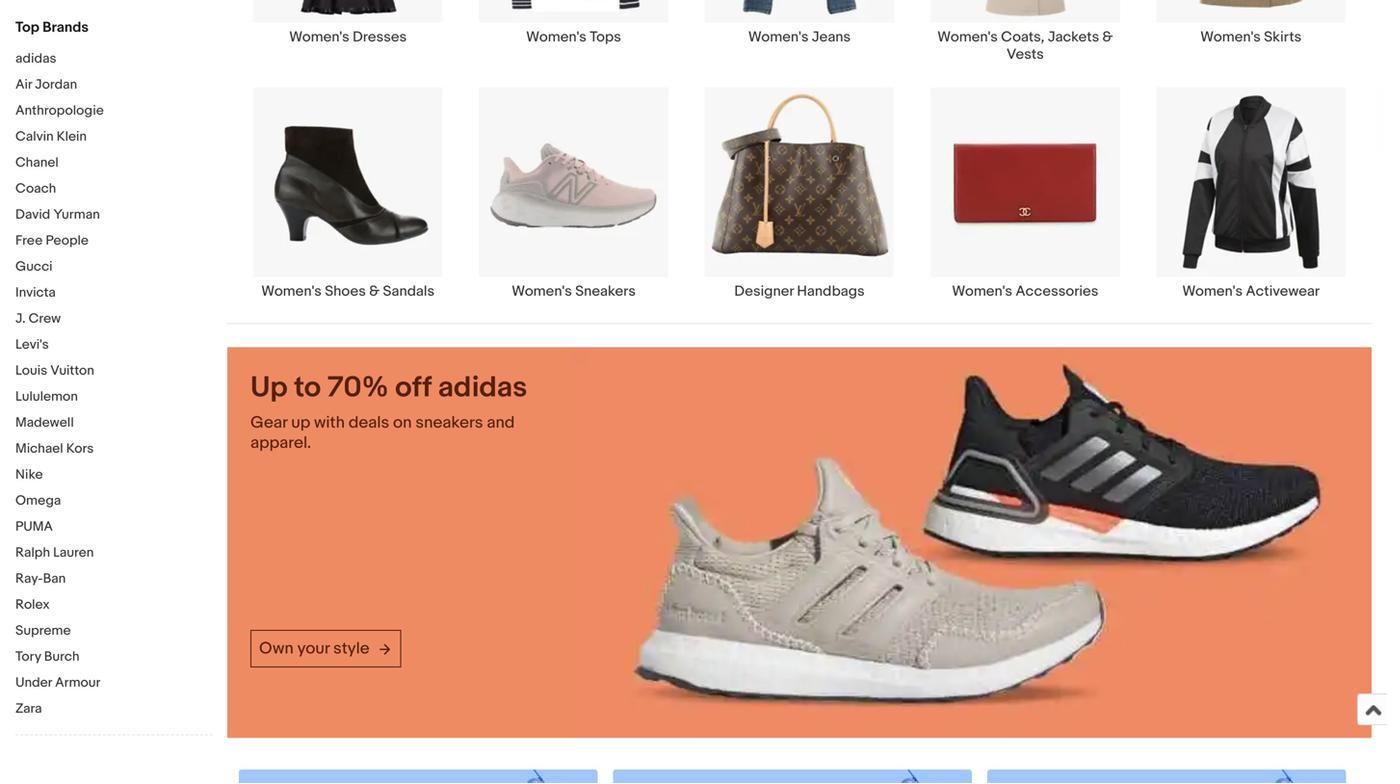 Task type: describe. For each thing, give the bounding box(es) containing it.
women's accessories link
[[913, 86, 1138, 300]]

ray-
[[15, 571, 43, 587]]

levi's link
[[15, 337, 213, 355]]

crew
[[29, 311, 61, 327]]

and
[[487, 413, 515, 433]]

designer
[[735, 283, 794, 300]]

yurman
[[53, 207, 100, 223]]

women's tops link
[[461, 0, 687, 46]]

ralph lauren link
[[15, 545, 213, 563]]

calvin klein link
[[15, 129, 213, 147]]

women's dresses
[[289, 29, 407, 46]]

women's skirts link
[[1138, 0, 1364, 46]]

omega
[[15, 493, 61, 509]]

women's sneakers link
[[461, 86, 687, 300]]

invicta
[[15, 285, 56, 301]]

chanel
[[15, 155, 59, 171]]

own
[[259, 639, 294, 659]]

own your style
[[259, 639, 370, 659]]

rolex
[[15, 597, 50, 613]]

jordan
[[35, 77, 77, 93]]

women's for women's accessories
[[952, 283, 1013, 300]]

sandals
[[383, 283, 435, 300]]

adidas air jordan anthropologie calvin klein chanel coach david yurman free people gucci invicta j. crew levi's louis vuitton lululemon madewell michael kors nike omega puma ralph lauren ray-ban rolex supreme tory burch under armour zara
[[15, 51, 104, 717]]

up to 70% off adidas gear up with deals on sneakers and apparel.
[[250, 371, 527, 453]]

klein
[[57, 129, 87, 145]]

accessories
[[1016, 283, 1099, 300]]

david yurman link
[[15, 207, 213, 225]]

women's dresses link
[[235, 0, 461, 46]]

coats,
[[1001, 29, 1045, 46]]

lululemon
[[15, 389, 78, 405]]

free people link
[[15, 233, 213, 251]]

women's for women's jeans
[[748, 29, 809, 46]]

kors
[[66, 441, 94, 457]]

tops
[[590, 29, 621, 46]]

off
[[395, 371, 432, 405]]

zara
[[15, 701, 42, 717]]

women's tops
[[526, 29, 621, 46]]

your
[[297, 639, 330, 659]]

coach
[[15, 181, 56, 197]]

invicta link
[[15, 285, 213, 303]]

& inside women's coats, jackets & vests
[[1103, 29, 1113, 46]]

women's jeans
[[748, 29, 851, 46]]

people
[[46, 233, 89, 249]]

skirts
[[1264, 29, 1302, 46]]

madewell link
[[15, 415, 213, 433]]

women's accessories
[[952, 283, 1099, 300]]

louis vuitton link
[[15, 363, 213, 381]]

louis
[[15, 363, 47, 379]]

under
[[15, 675, 52, 691]]

up
[[250, 371, 288, 405]]

designer handbags
[[735, 283, 865, 300]]

omega link
[[15, 493, 213, 511]]

with
[[314, 413, 345, 433]]

women's sneakers
[[512, 283, 636, 300]]

adidas inside up to 70% off adidas gear up with deals on sneakers and apparel.
[[438, 371, 527, 405]]

jackets
[[1048, 29, 1099, 46]]

chanel link
[[15, 155, 213, 173]]

tory burch link
[[15, 649, 213, 667]]

nike
[[15, 467, 43, 483]]

designer handbags link
[[687, 86, 913, 300]]

to
[[294, 371, 321, 405]]

style
[[333, 639, 370, 659]]

adidas inside adidas air jordan anthropologie calvin klein chanel coach david yurman free people gucci invicta j. crew levi's louis vuitton lululemon madewell michael kors nike omega puma ralph lauren ray-ban rolex supreme tory burch under armour zara
[[15, 51, 56, 67]]

gucci
[[15, 259, 53, 275]]

j.
[[15, 311, 26, 327]]

gear
[[250, 413, 287, 433]]



Task type: vqa. For each thing, say whether or not it's contained in the screenshot.
Women's
yes



Task type: locate. For each thing, give the bounding box(es) containing it.
levi's
[[15, 337, 49, 353]]

0 vertical spatial &
[[1103, 29, 1113, 46]]

women's for women's activewear
[[1183, 283, 1243, 300]]

gucci link
[[15, 259, 213, 277]]

women's left sneakers
[[512, 283, 572, 300]]

lululemon link
[[15, 389, 213, 407]]

women's left accessories
[[952, 283, 1013, 300]]

up
[[291, 413, 310, 433]]

women's for women's skirts
[[1201, 29, 1261, 46]]

coach link
[[15, 181, 213, 199]]

women's for women's shoes & sandals
[[261, 283, 322, 300]]

adidas link
[[15, 51, 213, 69]]

women's coats, jackets & vests link
[[913, 0, 1138, 63]]

&
[[1103, 29, 1113, 46], [369, 283, 380, 300]]

supreme
[[15, 623, 71, 639]]

& right jackets
[[1103, 29, 1113, 46]]

apparel.
[[250, 433, 311, 453]]

women's coats, jackets & vests
[[938, 29, 1113, 63]]

supreme link
[[15, 623, 213, 641]]

women's for women's sneakers
[[512, 283, 572, 300]]

deals
[[349, 413, 389, 433]]

women's for women's dresses
[[289, 29, 350, 46]]

burch
[[44, 649, 79, 665]]

activewear
[[1246, 283, 1320, 300]]

women's left activewear
[[1183, 283, 1243, 300]]

women's skirts
[[1201, 29, 1302, 46]]

adidas up air
[[15, 51, 56, 67]]

& inside 'women's shoes & sandals' link
[[369, 283, 380, 300]]

sneakers
[[575, 283, 636, 300]]

1 horizontal spatial adidas
[[438, 371, 527, 405]]

brands
[[43, 19, 89, 36]]

0 horizontal spatial adidas
[[15, 51, 56, 67]]

puma link
[[15, 519, 213, 537]]

free
[[15, 233, 43, 249]]

women's left coats,
[[938, 29, 998, 46]]

women's for women's tops
[[526, 29, 587, 46]]

air jordan link
[[15, 77, 213, 95]]

women's jeans link
[[687, 0, 913, 46]]

on
[[393, 413, 412, 433]]

list
[[227, 0, 1372, 323]]

1 horizontal spatial &
[[1103, 29, 1113, 46]]

dresses
[[353, 29, 407, 46]]

top brands
[[15, 19, 89, 36]]

women's left shoes
[[261, 283, 322, 300]]

armour
[[55, 675, 100, 691]]

1 vertical spatial &
[[369, 283, 380, 300]]

under armour link
[[15, 675, 213, 693]]

own your style link
[[250, 630, 401, 668]]

women's left skirts
[[1201, 29, 1261, 46]]

ralph
[[15, 545, 50, 561]]

j. crew link
[[15, 311, 213, 329]]

vests
[[1007, 46, 1044, 63]]

70%
[[327, 371, 389, 405]]

sneakers
[[416, 413, 483, 433]]

rolex link
[[15, 597, 213, 615]]

lauren
[[53, 545, 94, 561]]

vuitton
[[50, 363, 94, 379]]

women's activewear link
[[1138, 86, 1364, 300]]

women's
[[289, 29, 350, 46], [526, 29, 587, 46], [748, 29, 809, 46], [938, 29, 998, 46], [1201, 29, 1261, 46], [261, 283, 322, 300], [512, 283, 572, 300], [952, 283, 1013, 300], [1183, 283, 1243, 300]]

women's shoes & sandals link
[[235, 86, 461, 300]]

0 vertical spatial adidas
[[15, 51, 56, 67]]

ban
[[43, 571, 66, 587]]

david
[[15, 207, 50, 223]]

up to 70% off adidas image
[[571, 347, 1372, 738]]

air
[[15, 77, 32, 93]]

women's left jeans
[[748, 29, 809, 46]]

women's left tops
[[526, 29, 587, 46]]

shoes
[[325, 283, 366, 300]]

madewell
[[15, 415, 74, 431]]

handbags
[[797, 283, 865, 300]]

women's left dresses
[[289, 29, 350, 46]]

ray-ban link
[[15, 571, 213, 589]]

women's for women's coats, jackets & vests
[[938, 29, 998, 46]]

puma
[[15, 519, 53, 535]]

zara link
[[15, 701, 213, 719]]

nike link
[[15, 467, 213, 485]]

michael
[[15, 441, 63, 457]]

adidas up and at the left of page
[[438, 371, 527, 405]]

anthropologie link
[[15, 103, 213, 121]]

calvin
[[15, 129, 54, 145]]

women's inside women's coats, jackets & vests
[[938, 29, 998, 46]]

anthropologie
[[15, 103, 104, 119]]

& right shoes
[[369, 283, 380, 300]]

women's shoes & sandals
[[261, 283, 435, 300]]

1 vertical spatial adidas
[[438, 371, 527, 405]]

women's inside "link"
[[1201, 29, 1261, 46]]

michael kors link
[[15, 441, 213, 459]]

tory
[[15, 649, 41, 665]]

0 horizontal spatial &
[[369, 283, 380, 300]]

top
[[15, 19, 39, 36]]

None text field
[[239, 770, 598, 783], [613, 770, 972, 783], [987, 770, 1346, 783], [239, 770, 598, 783], [613, 770, 972, 783], [987, 770, 1346, 783]]

list containing women's dresses
[[227, 0, 1372, 323]]



